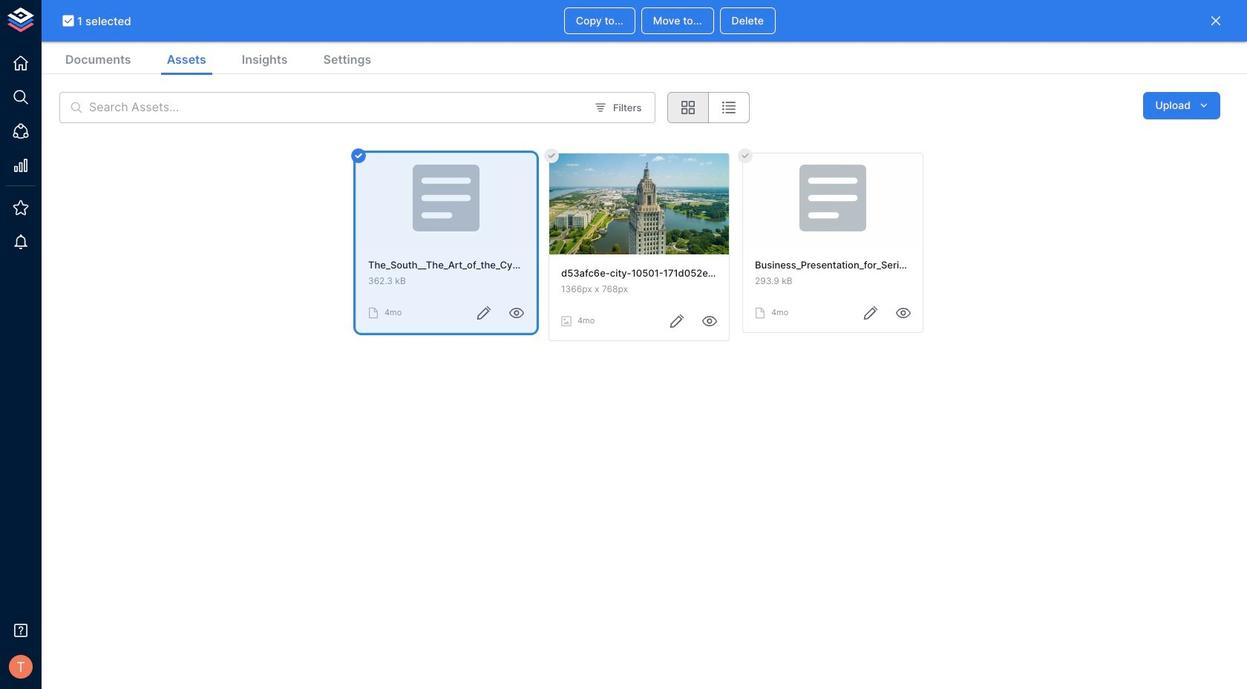 Task type: vqa. For each thing, say whether or not it's contained in the screenshot.
group
yes



Task type: locate. For each thing, give the bounding box(es) containing it.
group
[[668, 92, 750, 123]]

Search Assets... text field
[[89, 92, 586, 123]]



